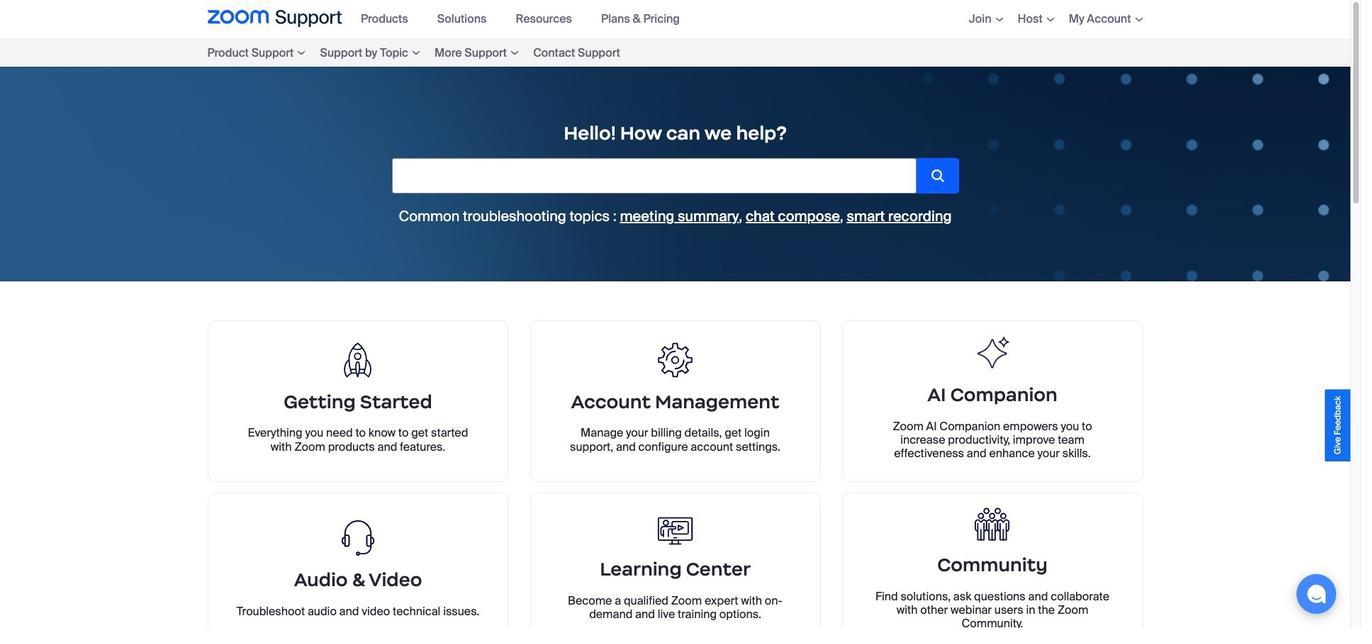 Task type: locate. For each thing, give the bounding box(es) containing it.
search image
[[931, 169, 944, 182]]

open chat image
[[1306, 584, 1326, 604]]

search image
[[931, 169, 944, 182]]

None search field
[[392, 158, 926, 194]]

clear image
[[916, 172, 926, 182]]

main content
[[0, 67, 1350, 628]]

Search text field
[[392, 159, 916, 193]]

menu bar
[[352, 0, 700, 38], [948, 0, 1143, 38], [207, 38, 670, 67]]

zoom support image
[[207, 10, 342, 28]]



Task type: vqa. For each thing, say whether or not it's contained in the screenshot.
the Open chat icon on the bottom of page
yes



